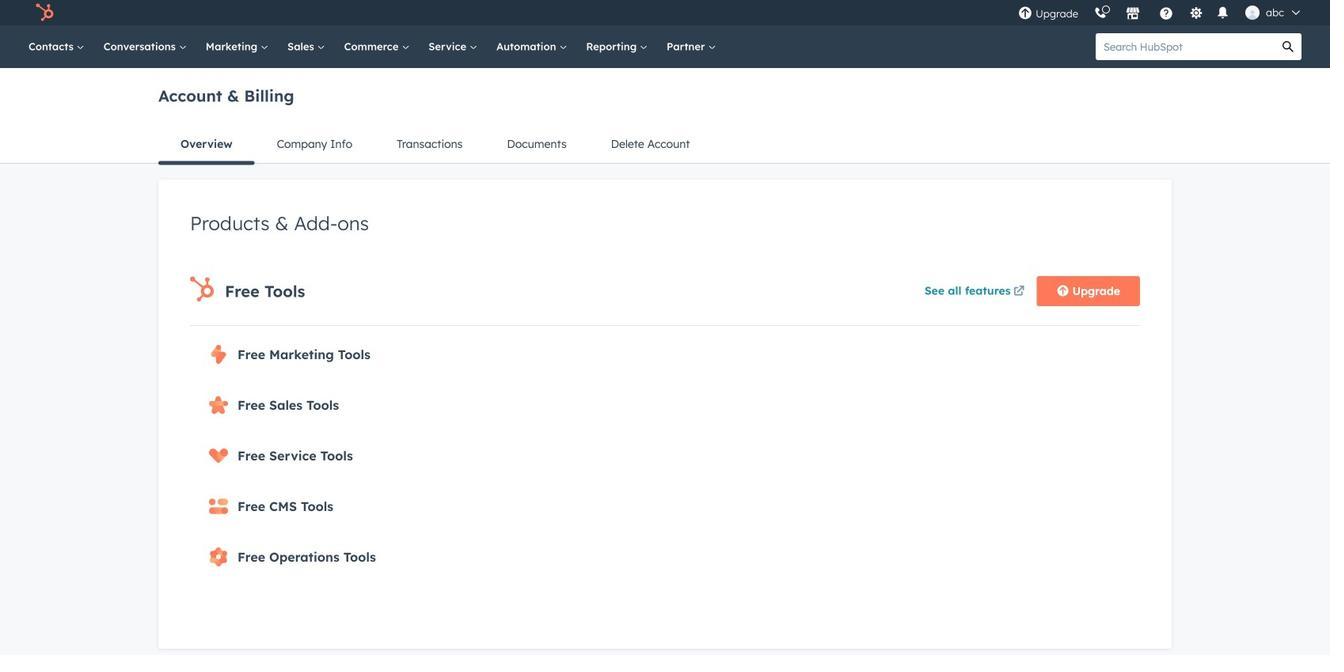 Task type: vqa. For each thing, say whether or not it's contained in the screenshot.
Marketing icon
yes



Task type: locate. For each thing, give the bounding box(es) containing it.
marketplaces image
[[1127, 7, 1141, 21]]

marketing icon image
[[209, 345, 228, 364]]

menu
[[1011, 0, 1312, 25]]

sales icon image
[[209, 396, 228, 415]]

link opens in a new window image
[[1014, 283, 1025, 302]]

link opens in a new window image
[[1014, 287, 1025, 298]]

page section element
[[120, 68, 1211, 165]]



Task type: describe. For each thing, give the bounding box(es) containing it.
Search HubSpot search field
[[1096, 33, 1275, 60]]

service icon image
[[209, 447, 228, 466]]

garebear orlando image
[[1246, 6, 1260, 20]]

cms icon image
[[209, 498, 228, 517]]

ops icon image
[[209, 548, 228, 567]]



